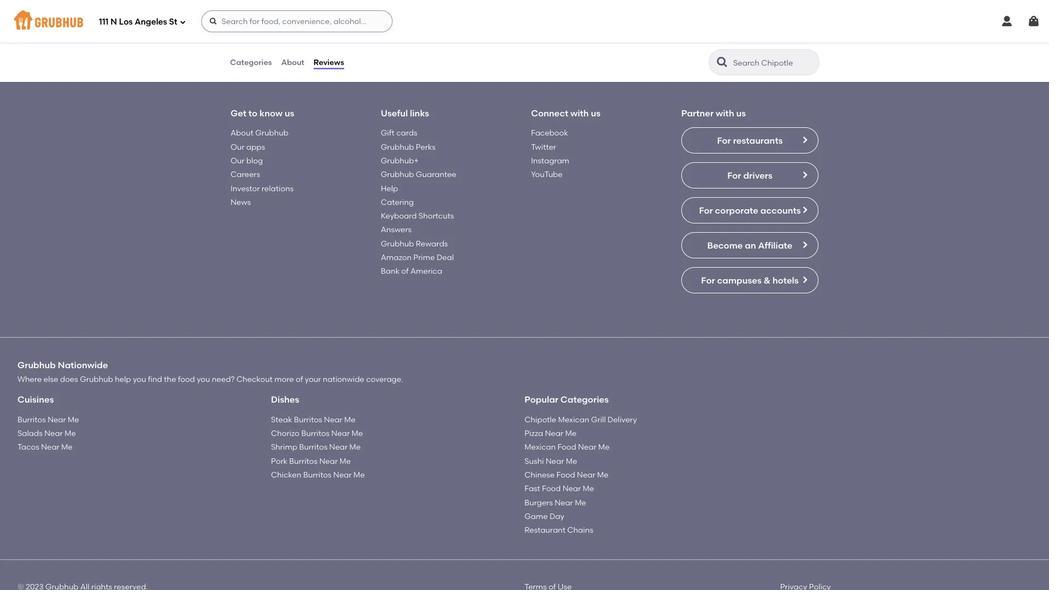 Task type: describe. For each thing, give the bounding box(es) containing it.
for drivers
[[728, 170, 773, 181]]

instagram
[[532, 156, 570, 166]]

&
[[764, 275, 771, 286]]

else
[[44, 375, 58, 384]]

grubhub down the gift cards link
[[381, 142, 414, 152]]

know
[[260, 108, 283, 119]]

los inside main navigation navigation
[[119, 17, 133, 27]]

bank of america link
[[381, 267, 443, 276]]

1 our from the top
[[231, 142, 245, 152]]

reviews
[[314, 58, 344, 67]]

sushi near me link
[[525, 457, 578, 466]]

111
[[99, 17, 109, 27]]

shrimp
[[271, 443, 298, 452]]

relations
[[262, 184, 294, 193]]

help
[[381, 184, 398, 193]]

new downtown link
[[432, 34, 490, 43]]

our blog link
[[231, 156, 263, 166]]

for for for corporate accounts
[[700, 205, 713, 216]]

grubhub down answers
[[381, 239, 414, 249]]

restaurant chains link
[[525, 526, 594, 535]]

steak burritos near me chorizo burritos near me shrimp burritos near me pork burritos near me chicken burritos near me
[[271, 415, 365, 480]]

dishes
[[271, 395, 299, 405]]

rewards
[[416, 239, 448, 249]]

reviews button
[[313, 43, 345, 82]]

near up "chorizo burritos near me" link
[[324, 415, 343, 425]]

twitter
[[532, 142, 557, 152]]

categories button
[[230, 43, 273, 82]]

angeles inside main navigation navigation
[[135, 17, 167, 27]]

grubhub down nationwide
[[80, 375, 113, 384]]

become an affiliate
[[708, 240, 793, 251]]

bank
[[381, 267, 400, 276]]

near down burritos near me link
[[44, 429, 63, 438]]

los angeles
[[377, 34, 421, 43]]

los angeles link
[[377, 34, 421, 43]]

right image
[[801, 136, 810, 145]]

amazon prime deal link
[[381, 253, 454, 262]]

salads
[[17, 429, 43, 438]]

pork burritos near me link
[[271, 457, 351, 466]]

to
[[249, 108, 258, 119]]

partner
[[682, 108, 714, 119]]

1 vertical spatial food
[[557, 471, 576, 480]]

food
[[178, 375, 195, 384]]

1 horizontal spatial los
[[377, 34, 389, 43]]

facebook twitter instagram youtube
[[532, 129, 570, 179]]

categories inside button
[[230, 58, 272, 67]]

answers link
[[381, 225, 412, 235]]

about grubhub link
[[231, 129, 289, 138]]

become an affiliate link
[[682, 233, 819, 259]]

corporate
[[716, 205, 759, 216]]

grubhub+
[[381, 156, 419, 166]]

for corporate accounts link
[[682, 198, 819, 224]]

gift
[[381, 129, 395, 138]]

2 vertical spatial food
[[542, 484, 561, 494]]

chinese
[[525, 471, 555, 480]]

about for about
[[281, 58, 305, 67]]

links
[[410, 108, 429, 119]]

burritos near me salads near me tacos near me
[[17, 415, 79, 452]]

shortcuts
[[419, 212, 454, 221]]

near down chinese food near me link
[[563, 484, 581, 494]]

near down fast food near me link on the bottom
[[555, 498, 574, 508]]

near up chinese food near me link
[[546, 457, 565, 466]]

grubhub down search for food, convenience, alcohol... search box
[[243, 34, 276, 43]]

near up chicken burritos near me link
[[320, 457, 338, 466]]

search icon image
[[716, 56, 729, 69]]

for for for restaurants
[[718, 135, 732, 146]]

main navigation navigation
[[0, 0, 1050, 43]]

1 horizontal spatial angeles
[[391, 34, 421, 43]]

nationwide
[[323, 375, 365, 384]]

grubhub up where at the left bottom of the page
[[17, 360, 56, 371]]

us for partner with us
[[737, 108, 746, 119]]

near up salads near me link
[[48, 415, 66, 425]]

restaurants
[[287, 34, 332, 43]]

hotels
[[773, 275, 799, 286]]

near up mexican food near me link
[[545, 429, 564, 438]]

fast food near me link
[[525, 484, 595, 494]]

useful
[[381, 108, 408, 119]]

news
[[231, 198, 251, 207]]

near down pork burritos near me link
[[334, 471, 352, 480]]

near down "chorizo burritos near me" link
[[330, 443, 348, 452]]

chorizo burritos near me link
[[271, 429, 363, 438]]

twitter link
[[532, 142, 557, 152]]

Search for food, convenience, alcohol... search field
[[201, 10, 393, 32]]

careers link
[[231, 170, 260, 179]]

chipotle for chipotle
[[501, 34, 533, 43]]

us for connect with us
[[591, 108, 601, 119]]

right image for for drivers
[[801, 171, 810, 180]]

perks
[[416, 142, 436, 152]]

popular
[[525, 395, 559, 405]]

1 you from the left
[[133, 375, 146, 384]]

burritos down pork burritos near me link
[[303, 471, 332, 480]]

burritos down shrimp burritos near me link
[[289, 457, 318, 466]]

chipotle for chipotle mexican grill delivery pizza near me mexican food near me sushi near me chinese food near me fast food near me burgers near me game day restaurant chains
[[525, 415, 557, 425]]

tacos near me link
[[17, 443, 73, 452]]

near up shrimp burritos near me link
[[332, 429, 350, 438]]

chipotle mexican grill delivery pizza near me mexican food near me sushi near me chinese food near me fast food near me burgers near me game day restaurant chains
[[525, 415, 637, 535]]

right image for for campuses & hotels
[[801, 276, 810, 285]]

game day link
[[525, 512, 565, 521]]

prime
[[414, 253, 435, 262]]

get
[[231, 108, 247, 119]]

salads near me link
[[17, 429, 76, 438]]

useful links
[[381, 108, 429, 119]]

become
[[708, 240, 743, 251]]

chipotle mexican grill delivery link
[[525, 415, 637, 425]]

youtube
[[532, 170, 563, 179]]

keyboard
[[381, 212, 417, 221]]

pizza
[[525, 429, 544, 438]]

apps
[[247, 142, 265, 152]]



Task type: locate. For each thing, give the bounding box(es) containing it.
grubhub rewards link
[[381, 239, 448, 249]]

for left drivers
[[728, 170, 742, 181]]

us right know
[[285, 108, 294, 119]]

about up our apps link
[[231, 129, 254, 138]]

2 you from the left
[[197, 375, 210, 384]]

grubhub perks link
[[381, 142, 436, 152]]

about grubhub our apps our blog careers investor relations news
[[231, 129, 294, 207]]

for campuses & hotels link
[[682, 268, 819, 294]]

grubhub down grubhub+ 'link'
[[381, 170, 414, 179]]

our apps link
[[231, 142, 265, 152]]

campuses
[[718, 275, 762, 286]]

1 vertical spatial chipotle
[[525, 415, 557, 425]]

with right partner
[[716, 108, 735, 119]]

0 vertical spatial our
[[231, 142, 245, 152]]

instagram link
[[532, 156, 570, 166]]

0 vertical spatial about
[[281, 58, 305, 67]]

us right connect
[[591, 108, 601, 119]]

amazon
[[381, 253, 412, 262]]

1 vertical spatial about
[[231, 129, 254, 138]]

grubhub nationwide where else does grubhub help you find the food you need? checkout more of your nationwide coverage.
[[17, 360, 403, 384]]

where
[[17, 375, 42, 384]]

food up fast food near me link on the bottom
[[557, 471, 576, 480]]

downtown
[[450, 34, 490, 43]]

0 vertical spatial categories
[[230, 58, 272, 67]]

4 right image from the top
[[801, 276, 810, 285]]

Search Chipotle search field
[[733, 57, 816, 68]]

burritos up "chorizo burritos near me" link
[[294, 415, 322, 425]]

restaurant
[[525, 526, 566, 535]]

angeles left st at the top left
[[135, 17, 167, 27]]

mexican up sushi
[[525, 443, 556, 452]]

grubhub guarantee link
[[381, 170, 457, 179]]

0 horizontal spatial angeles
[[135, 17, 167, 27]]

n
[[111, 17, 117, 27]]

right image inside 'for drivers' link
[[801, 171, 810, 180]]

2 with from the left
[[716, 108, 735, 119]]

investor relations link
[[231, 184, 294, 193]]

burritos up pork burritos near me link
[[299, 443, 328, 452]]

partner with us
[[682, 108, 746, 119]]

angeles left "new"
[[391, 34, 421, 43]]

0 horizontal spatial about
[[231, 129, 254, 138]]

our up careers
[[231, 156, 245, 166]]

food up burgers near me link
[[542, 484, 561, 494]]

right image
[[801, 171, 810, 180], [801, 206, 810, 215], [801, 241, 810, 250], [801, 276, 810, 285]]

0 vertical spatial food
[[558, 443, 577, 452]]

chinese food near me link
[[525, 471, 609, 480]]

right image inside become an affiliate link
[[801, 241, 810, 250]]

you right the "food"
[[197, 375, 210, 384]]

deal
[[437, 253, 454, 262]]

2 our from the top
[[231, 156, 245, 166]]

food
[[558, 443, 577, 452], [557, 471, 576, 480], [542, 484, 561, 494]]

grubhub down know
[[255, 129, 289, 138]]

nationwide
[[58, 360, 108, 371]]

of inside gift cards grubhub perks grubhub+ grubhub guarantee help catering keyboard shortcuts answers grubhub rewards amazon prime deal bank of america
[[402, 267, 409, 276]]

coverage.
[[366, 375, 403, 384]]

1 with from the left
[[571, 108, 589, 119]]

food up sushi near me link
[[558, 443, 577, 452]]

help
[[115, 375, 131, 384]]

keyboard shortcuts link
[[381, 212, 454, 221]]

gift cards link
[[381, 129, 418, 138]]

0 horizontal spatial with
[[571, 108, 589, 119]]

delivery
[[608, 415, 637, 425]]

1 vertical spatial categories
[[561, 395, 609, 405]]

me
[[354, 34, 365, 43], [68, 415, 79, 425], [345, 415, 356, 425], [65, 429, 76, 438], [352, 429, 363, 438], [566, 429, 577, 438], [61, 443, 73, 452], [350, 443, 361, 452], [599, 443, 610, 452], [340, 457, 351, 466], [566, 457, 578, 466], [354, 471, 365, 480], [598, 471, 609, 480], [583, 484, 595, 494], [575, 498, 587, 508]]

about inside the about grubhub our apps our blog careers investor relations news
[[231, 129, 254, 138]]

for drivers link
[[682, 163, 819, 189]]

of left your
[[296, 375, 303, 384]]

right image for for corporate accounts
[[801, 206, 810, 215]]

for restaurants link
[[682, 128, 819, 154]]

svg image
[[1001, 15, 1014, 28], [1028, 15, 1041, 28], [209, 17, 218, 26], [180, 19, 186, 25]]

1 horizontal spatial about
[[281, 58, 305, 67]]

1 us from the left
[[285, 108, 294, 119]]

st
[[169, 17, 177, 27]]

1 horizontal spatial us
[[591, 108, 601, 119]]

us up for restaurants
[[737, 108, 746, 119]]

burgers
[[525, 498, 553, 508]]

mexican food near me link
[[525, 443, 610, 452]]

restaurants
[[734, 135, 783, 146]]

chorizo
[[271, 429, 300, 438]]

chipotle inside chipotle mexican grill delivery pizza near me mexican food near me sushi near me chinese food near me fast food near me burgers near me game day restaurant chains
[[525, 415, 557, 425]]

2 us from the left
[[591, 108, 601, 119]]

grubhub+ link
[[381, 156, 419, 166]]

chicken burritos near me link
[[271, 471, 365, 480]]

0 horizontal spatial us
[[285, 108, 294, 119]]

1 vertical spatial of
[[296, 375, 303, 384]]

catering link
[[381, 198, 414, 207]]

burritos up shrimp burritos near me link
[[302, 429, 330, 438]]

grill
[[592, 415, 606, 425]]

1 vertical spatial angeles
[[391, 34, 421, 43]]

0 vertical spatial angeles
[[135, 17, 167, 27]]

3 right image from the top
[[801, 241, 810, 250]]

tacos
[[17, 443, 39, 452]]

1 vertical spatial los
[[377, 34, 389, 43]]

1 horizontal spatial with
[[716, 108, 735, 119]]

chains
[[568, 526, 594, 535]]

with right connect
[[571, 108, 589, 119]]

gift cards grubhub perks grubhub+ grubhub guarantee help catering keyboard shortcuts answers grubhub rewards amazon prime deal bank of america
[[381, 129, 457, 276]]

burritos up the salads
[[17, 415, 46, 425]]

3 us from the left
[[737, 108, 746, 119]]

you left find at left
[[133, 375, 146, 384]]

right image inside for corporate accounts link
[[801, 206, 810, 215]]

angeles
[[135, 17, 167, 27], [391, 34, 421, 43]]

1 horizontal spatial categories
[[561, 395, 609, 405]]

news link
[[231, 198, 251, 207]]

mexican down popular categories
[[559, 415, 590, 425]]

you
[[133, 375, 146, 384], [197, 375, 210, 384]]

near up the reviews
[[334, 34, 352, 43]]

1 horizontal spatial of
[[402, 267, 409, 276]]

grubhub inside the about grubhub our apps our blog careers investor relations news
[[255, 129, 289, 138]]

near up fast food near me link on the bottom
[[578, 471, 596, 480]]

drivers
[[744, 170, 773, 181]]

0 horizontal spatial categories
[[230, 58, 272, 67]]

new
[[432, 34, 449, 43]]

help link
[[381, 184, 398, 193]]

the
[[164, 375, 176, 384]]

of right bank
[[402, 267, 409, 276]]

pork
[[271, 457, 288, 466]]

with for connect
[[571, 108, 589, 119]]

0 vertical spatial of
[[402, 267, 409, 276]]

cuisines
[[17, 395, 54, 405]]

near down chipotle mexican grill delivery link
[[579, 443, 597, 452]]

0 vertical spatial chipotle
[[501, 34, 533, 43]]

facebook
[[532, 129, 569, 138]]

categories up chipotle mexican grill delivery link
[[561, 395, 609, 405]]

burritos inside burritos near me salads near me tacos near me
[[17, 415, 46, 425]]

blog
[[247, 156, 263, 166]]

about inside button
[[281, 58, 305, 67]]

of inside grubhub nationwide where else does grubhub help you find the food you need? checkout more of your nationwide coverage.
[[296, 375, 303, 384]]

day
[[550, 512, 565, 521]]

for for for drivers
[[728, 170, 742, 181]]

america
[[411, 267, 443, 276]]

1 right image from the top
[[801, 171, 810, 180]]

chipotle up the pizza
[[525, 415, 557, 425]]

checkout
[[237, 375, 273, 384]]

0 horizontal spatial mexican
[[525, 443, 556, 452]]

right image inside for campuses & hotels link
[[801, 276, 810, 285]]

1 vertical spatial mexican
[[525, 443, 556, 452]]

with for partner
[[716, 108, 735, 119]]

for for for campuses & hotels
[[702, 275, 716, 286]]

sushi
[[525, 457, 544, 466]]

restaurants near me
[[287, 34, 365, 43]]

0 horizontal spatial los
[[119, 17, 133, 27]]

us
[[285, 108, 294, 119], [591, 108, 601, 119], [737, 108, 746, 119]]

for down partner with us in the top right of the page
[[718, 135, 732, 146]]

find
[[148, 375, 162, 384]]

2 horizontal spatial us
[[737, 108, 746, 119]]

1 horizontal spatial mexican
[[559, 415, 590, 425]]

for left corporate
[[700, 205, 713, 216]]

grubhub link
[[243, 34, 276, 43]]

chipotle right downtown
[[501, 34, 533, 43]]

1 vertical spatial our
[[231, 156, 245, 166]]

restaurants near me link
[[287, 34, 365, 43]]

0 vertical spatial mexican
[[559, 415, 590, 425]]

1 horizontal spatial you
[[197, 375, 210, 384]]

categories down the grubhub link
[[230, 58, 272, 67]]

burritos near me link
[[17, 415, 79, 425]]

0 horizontal spatial of
[[296, 375, 303, 384]]

near down salads near me link
[[41, 443, 59, 452]]

our up our blog link
[[231, 142, 245, 152]]

for left campuses
[[702, 275, 716, 286]]

2 right image from the top
[[801, 206, 810, 215]]

connect with us
[[532, 108, 601, 119]]

mexican
[[559, 415, 590, 425], [525, 443, 556, 452]]

about down restaurants
[[281, 58, 305, 67]]

about for about grubhub our apps our blog careers investor relations news
[[231, 129, 254, 138]]

affiliate
[[759, 240, 793, 251]]

near
[[334, 34, 352, 43], [48, 415, 66, 425], [324, 415, 343, 425], [44, 429, 63, 438], [332, 429, 350, 438], [545, 429, 564, 438], [41, 443, 59, 452], [330, 443, 348, 452], [579, 443, 597, 452], [320, 457, 338, 466], [546, 457, 565, 466], [334, 471, 352, 480], [578, 471, 596, 480], [563, 484, 581, 494], [555, 498, 574, 508]]

0 vertical spatial los
[[119, 17, 133, 27]]

cards
[[397, 129, 418, 138]]

right image for become an affiliate
[[801, 241, 810, 250]]

accounts
[[761, 205, 801, 216]]

our
[[231, 142, 245, 152], [231, 156, 245, 166]]

0 horizontal spatial you
[[133, 375, 146, 384]]



Task type: vqa. For each thing, say whether or not it's contained in the screenshot.
the top svg icon
no



